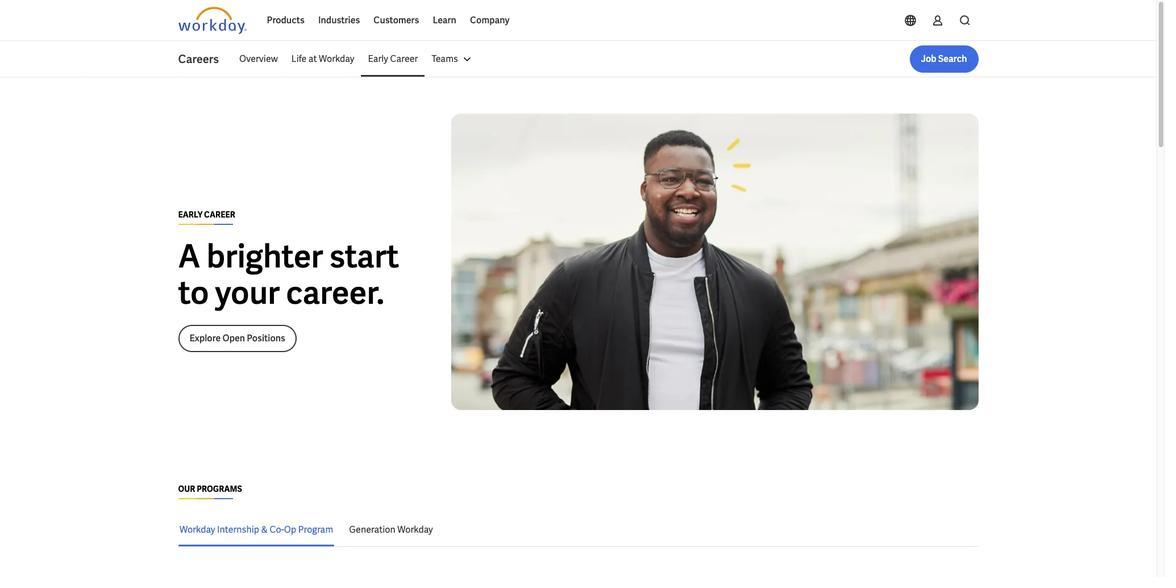 Task type: vqa. For each thing, say whether or not it's contained in the screenshot.
"search" on the top right
yes



Task type: locate. For each thing, give the bounding box(es) containing it.
career.
[[286, 272, 385, 314]]

workday right at
[[319, 53, 355, 65]]

tab list containing workday internship & co-op program
[[178, 513, 979, 547]]

learn
[[433, 14, 457, 26]]

company button
[[463, 7, 517, 34]]

workday
[[319, 53, 355, 65], [179, 524, 215, 536], [397, 524, 433, 536]]

careers
[[178, 52, 219, 67]]

explore open positions
[[190, 332, 285, 344]]

workday inside tab
[[179, 524, 215, 536]]

teams button
[[425, 45, 481, 73]]

op
[[284, 524, 296, 536]]

tab list
[[178, 513, 979, 547]]

search
[[939, 53, 968, 65]]

career
[[204, 210, 235, 220]]

products button
[[260, 7, 312, 34]]

industries button
[[312, 7, 367, 34]]

0 horizontal spatial workday
[[179, 524, 215, 536]]

internship
[[217, 524, 259, 536]]

industries
[[318, 14, 360, 26]]

early career
[[368, 53, 418, 65]]

workday left internship
[[179, 524, 215, 536]]

our programs
[[178, 484, 242, 495]]

generation workday
[[349, 524, 433, 536]]

at
[[309, 53, 317, 65]]

menu
[[233, 45, 481, 73]]

your
[[215, 272, 280, 314]]

go to the homepage image
[[178, 7, 247, 34]]

to
[[178, 272, 209, 314]]

&
[[261, 524, 268, 536]]

list
[[233, 45, 979, 73]]

job search
[[922, 53, 968, 65]]

our
[[178, 484, 195, 495]]

workday internship & co-op program tab panel
[[178, 513, 979, 578]]

workday right generation
[[397, 524, 433, 536]]

1 horizontal spatial workday
[[319, 53, 355, 65]]



Task type: describe. For each thing, give the bounding box(es) containing it.
programs
[[197, 484, 242, 495]]

early career link
[[361, 45, 425, 73]]

customers button
[[367, 7, 426, 34]]

products
[[267, 14, 305, 26]]

overview
[[239, 53, 278, 65]]

careers link
[[178, 51, 233, 67]]

life
[[292, 53, 307, 65]]

early
[[178, 210, 203, 220]]

workday internship & co-op program
[[179, 524, 333, 536]]

life at workday - workday careers image
[[451, 114, 979, 411]]

learn button
[[426, 7, 463, 34]]

customers
[[374, 14, 419, 26]]

workday internship & co-op program tab
[[178, 513, 334, 547]]

a brighter start to your career.
[[178, 236, 399, 314]]

life at workday link
[[285, 45, 361, 73]]

life at workday
[[292, 53, 355, 65]]

job search link
[[910, 45, 979, 73]]

overview link
[[233, 45, 285, 73]]

2 horizontal spatial workday
[[397, 524, 433, 536]]

generation
[[349, 524, 395, 536]]

early
[[368, 53, 388, 65]]

explore
[[190, 332, 221, 344]]

co-
[[269, 524, 284, 536]]

start
[[330, 236, 399, 277]]

job
[[922, 53, 937, 65]]

open
[[223, 332, 245, 344]]

career
[[390, 53, 418, 65]]

program
[[298, 524, 333, 536]]

teams
[[432, 53, 458, 65]]

positions
[[247, 332, 285, 344]]

list containing overview
[[233, 45, 979, 73]]

explore open positions link
[[178, 325, 297, 352]]

menu containing overview
[[233, 45, 481, 73]]

a
[[178, 236, 200, 277]]

early career
[[178, 210, 235, 220]]

company
[[470, 14, 510, 26]]

brighter
[[207, 236, 323, 277]]



